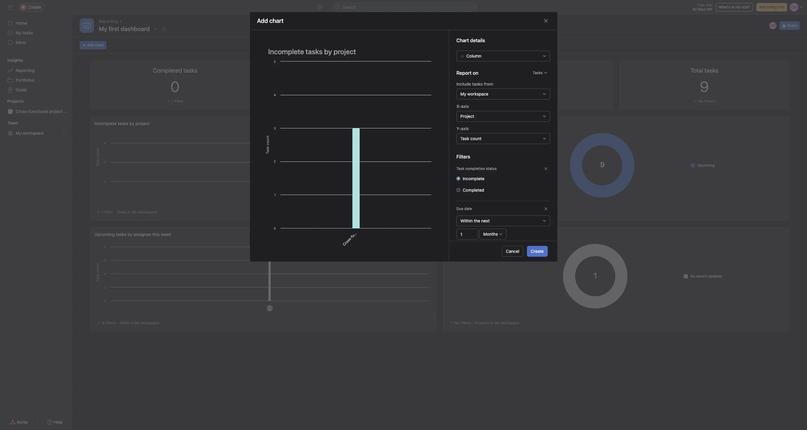 Task type: vqa. For each thing, say whether or not it's contained in the screenshot.


Task type: describe. For each thing, give the bounding box(es) containing it.
task count
[[460, 136, 481, 141]]

1 vertical spatial status
[[486, 166, 497, 171]]

cross-functional project plan link
[[4, 107, 72, 116]]

insights button
[[0, 57, 23, 63]]

next
[[481, 218, 490, 223]]

trial?
[[742, 5, 750, 9]]

my first dashboard
[[99, 25, 150, 32]]

this week
[[152, 232, 171, 237]]

0 button for completed tasks
[[171, 78, 179, 95]]

goals link
[[4, 85, 69, 95]]

0 horizontal spatial co
[[267, 306, 272, 311]]

free trial 30 days left
[[692, 3, 713, 11]]

total tasks
[[691, 67, 719, 74]]

add for add billing info
[[759, 5, 766, 9]]

my workspace button
[[456, 89, 550, 100]]

report image
[[83, 22, 90, 29]]

functional
[[29, 109, 48, 114]]

within the next
[[460, 218, 490, 223]]

tasks inside dropdown button
[[533, 71, 543, 75]]

incomplete for incomplete
[[463, 176, 484, 181]]

include tasks from
[[456, 81, 493, 87]]

tasks for include
[[472, 81, 483, 87]]

y-axis
[[456, 126, 469, 131]]

this month
[[503, 121, 524, 126]]

add billing info
[[759, 5, 785, 9]]

in for project status
[[490, 321, 493, 325]]

search
[[343, 5, 356, 10]]

in for by project
[[128, 210, 131, 214]]

days
[[698, 7, 706, 11]]

portfolios
[[16, 78, 34, 83]]

by for tasks
[[460, 121, 465, 126]]

completed
[[463, 188, 484, 193]]

add billing info button
[[757, 3, 787, 11]]

no recent updates
[[691, 274, 722, 278]]

inbox
[[16, 40, 26, 45]]

Incomplete tasks by project text field
[[264, 45, 434, 58]]

co button
[[769, 21, 778, 30]]

workspace inside my workspace link
[[23, 131, 44, 136]]

show options image
[[153, 27, 158, 31]]

what's in my trial? button
[[716, 3, 753, 11]]

0 vertical spatial status
[[489, 121, 502, 126]]

projects by project status
[[447, 232, 498, 237]]

create
[[531, 249, 544, 254]]

1 filter button for overdue tasks
[[518, 98, 538, 104]]

hide sidebar image
[[8, 5, 13, 10]]

column
[[466, 53, 481, 58]]

months
[[483, 232, 498, 237]]

3 filters
[[102, 321, 116, 325]]

projects for projects in my workspace
[[475, 321, 489, 325]]

my inside teams element
[[16, 131, 22, 136]]

1 vertical spatial completion
[[465, 166, 485, 171]]

axis for x-
[[461, 104, 469, 109]]

share button
[[780, 21, 800, 30]]

0 horizontal spatial by
[[128, 232, 132, 237]]

Completed radio
[[456, 188, 460, 192]]

home link
[[4, 18, 69, 28]]

from
[[484, 81, 493, 87]]

projects button
[[0, 98, 24, 104]]

Incomplete radio
[[456, 177, 460, 181]]

first dashboard
[[109, 25, 150, 32]]

my workspace inside teams element
[[16, 131, 44, 136]]

0 vertical spatial reporting
[[99, 19, 118, 24]]

chart
[[95, 43, 104, 47]]

portfolios link
[[4, 75, 69, 85]]

upcoming for upcoming
[[698, 163, 715, 168]]

due date
[[456, 207, 472, 211]]

9 for second 9 button
[[700, 78, 709, 95]]

projects in my workspace
[[475, 321, 519, 325]]

team
[[7, 120, 18, 125]]

x-axis
[[456, 104, 469, 109]]

project
[[49, 109, 63, 114]]

tasks by completion status this month
[[447, 121, 524, 126]]

cross-functional project plan
[[16, 109, 72, 114]]

30
[[692, 7, 697, 11]]

within
[[460, 218, 473, 223]]

add to starred image
[[161, 27, 166, 31]]

cross-
[[16, 109, 29, 114]]

filters inside button
[[704, 99, 715, 103]]

chart details
[[456, 38, 485, 43]]

my tasks link
[[4, 28, 69, 38]]

add for add chart
[[87, 43, 94, 47]]

reporting inside the insights element
[[16, 68, 35, 73]]

a button to remove the filter image
[[544, 167, 548, 171]]

my inside "dropdown button"
[[460, 91, 466, 96]]

task completion status
[[456, 166, 497, 171]]

count
[[470, 136, 481, 141]]

my
[[736, 5, 741, 9]]

by project
[[129, 121, 150, 126]]

my workspace inside "dropdown button"
[[460, 91, 488, 96]]

include
[[456, 81, 471, 87]]

1 9 button from the left
[[347, 78, 356, 95]]

goals
[[16, 87, 27, 92]]

home
[[16, 21, 27, 26]]

cancel
[[506, 249, 519, 254]]

invite
[[17, 420, 28, 425]]

due
[[456, 207, 463, 211]]

1 filter button for completed tasks
[[165, 98, 185, 104]]

task count button
[[456, 133, 550, 144]]

updates
[[708, 274, 722, 278]]

search list box
[[332, 2, 477, 12]]

projects for projects
[[7, 99, 24, 104]]



Task type: locate. For each thing, give the bounding box(es) containing it.
1 vertical spatial reporting link
[[4, 66, 69, 75]]

1 vertical spatial incomplete
[[463, 176, 484, 181]]

workspace inside my workspace "dropdown button"
[[467, 91, 488, 96]]

tasks button
[[530, 69, 550, 77]]

2 0 from the left
[[524, 78, 532, 95]]

incomplete for incomplete tasks by project
[[94, 121, 117, 126]]

months button
[[479, 229, 507, 240]]

no filters inside no filters button
[[699, 99, 715, 103]]

0 horizontal spatial no
[[455, 321, 460, 325]]

by down project
[[460, 121, 465, 126]]

0 horizontal spatial add
[[87, 43, 94, 47]]

0 button down overdue tasks
[[524, 78, 532, 95]]

0 vertical spatial completion
[[466, 121, 488, 126]]

plan
[[64, 109, 72, 114]]

2 horizontal spatial projects
[[475, 321, 489, 325]]

inbox link
[[4, 38, 69, 47]]

2 vertical spatial projects
[[475, 321, 489, 325]]

0 horizontal spatial 0 button
[[171, 78, 179, 95]]

0 vertical spatial no
[[699, 99, 704, 103]]

0 horizontal spatial 1 filter button
[[165, 98, 185, 104]]

project status
[[471, 232, 498, 237]]

tasks in my workspace
[[117, 210, 157, 214], [470, 210, 510, 214], [119, 321, 159, 325]]

0 down overdue tasks
[[524, 78, 532, 95]]

2 horizontal spatial no
[[699, 99, 704, 103]]

1 vertical spatial no
[[691, 274, 695, 278]]

axis for y-
[[461, 126, 469, 131]]

my workspace link
[[4, 128, 69, 138]]

0 horizontal spatial no filters
[[455, 321, 471, 325]]

2 1 filter button from the left
[[518, 98, 538, 104]]

reporting link up portfolios
[[4, 66, 69, 75]]

tasks for my
[[23, 30, 33, 35]]

insights element
[[0, 55, 72, 96]]

incomplete tasks by project
[[94, 121, 150, 126]]

1 horizontal spatial 9
[[700, 78, 709, 95]]

filter
[[174, 99, 183, 103], [527, 99, 536, 103], [104, 210, 113, 214], [457, 210, 466, 214]]

2 9 from the left
[[700, 78, 709, 95]]

1 vertical spatial reporting
[[16, 68, 35, 73]]

task for task completion status
[[456, 166, 464, 171]]

the
[[474, 218, 480, 223]]

1 vertical spatial add
[[87, 43, 94, 47]]

0 vertical spatial incomplete
[[94, 121, 117, 126]]

add chart button
[[80, 41, 107, 49]]

1 vertical spatial axis
[[461, 126, 469, 131]]

incomplete
[[94, 121, 117, 126], [463, 176, 484, 181]]

2 0 button from the left
[[524, 78, 532, 95]]

add chart
[[87, 43, 104, 47]]

within the next button
[[456, 216, 550, 226]]

1 horizontal spatial reporting
[[99, 19, 118, 24]]

status
[[489, 121, 502, 126], [486, 166, 497, 171]]

1 vertical spatial co
[[267, 306, 272, 311]]

None number field
[[456, 229, 478, 240]]

in
[[732, 5, 735, 9], [128, 210, 131, 214], [481, 210, 484, 214], [130, 321, 133, 325], [490, 321, 493, 325]]

column button
[[456, 51, 550, 62]]

1 0 from the left
[[171, 78, 179, 95]]

date
[[464, 207, 472, 211]]

1
[[172, 99, 173, 103], [525, 99, 526, 103], [102, 210, 103, 214], [455, 210, 456, 214]]

by left assignee
[[128, 232, 132, 237]]

global element
[[0, 15, 72, 51]]

in inside button
[[732, 5, 735, 9]]

trial
[[706, 3, 713, 7]]

1 axis from the top
[[461, 104, 469, 109]]

tasks down the home
[[23, 30, 33, 35]]

0 vertical spatial upcoming
[[698, 163, 715, 168]]

2 axis from the top
[[461, 126, 469, 131]]

my workspace down team
[[16, 131, 44, 136]]

1 horizontal spatial incomplete
[[463, 176, 484, 181]]

my tasks
[[16, 30, 33, 35]]

tasks in my workspace for upcoming tasks by assignee this week
[[119, 321, 159, 325]]

projects inside dropdown button
[[7, 99, 24, 104]]

0 vertical spatial axis
[[461, 104, 469, 109]]

tasks for incomplete
[[118, 121, 128, 126]]

1 horizontal spatial my workspace
[[460, 91, 488, 96]]

what's
[[719, 5, 731, 9]]

tasks for upcoming
[[116, 232, 127, 237]]

task up "incomplete" radio
[[456, 166, 464, 171]]

1 horizontal spatial 1 filter button
[[518, 98, 538, 104]]

task
[[460, 136, 469, 141], [456, 166, 464, 171]]

1 horizontal spatial 0
[[524, 78, 532, 95]]

recent
[[696, 274, 707, 278]]

info
[[778, 5, 785, 9]]

1 vertical spatial projects
[[447, 232, 464, 237]]

y-
[[456, 126, 461, 131]]

my
[[99, 25, 107, 32], [16, 30, 22, 35], [460, 91, 466, 96], [16, 131, 22, 136], [132, 210, 137, 214], [485, 210, 490, 214], [134, 321, 140, 325], [494, 321, 500, 325]]

add left billing
[[759, 5, 766, 9]]

close image
[[544, 19, 548, 23]]

0 horizontal spatial projects
[[7, 99, 24, 104]]

x-
[[456, 104, 461, 109]]

task inside dropdown button
[[460, 136, 469, 141]]

teams element
[[0, 118, 72, 139]]

in for by
[[130, 321, 133, 325]]

3
[[102, 321, 104, 325]]

co
[[771, 23, 776, 28], [267, 306, 272, 311]]

2 horizontal spatial by
[[465, 232, 470, 237]]

0 vertical spatial co
[[771, 23, 776, 28]]

projects
[[7, 99, 24, 104], [447, 232, 464, 237], [475, 321, 489, 325]]

no inside button
[[699, 99, 704, 103]]

cancel button
[[502, 246, 523, 257]]

projects for projects by project status
[[447, 232, 464, 237]]

by down within
[[465, 232, 470, 237]]

completed tasks
[[153, 67, 197, 74]]

1 horizontal spatial 9 button
[[700, 78, 709, 95]]

tasks in my workspace for incomplete tasks by project
[[117, 210, 157, 214]]

0
[[171, 78, 179, 95], [524, 78, 532, 95]]

axis up project
[[461, 104, 469, 109]]

1 horizontal spatial 0 button
[[524, 78, 532, 95]]

0 vertical spatial add
[[759, 5, 766, 9]]

insights
[[7, 58, 23, 63]]

1 horizontal spatial upcoming
[[698, 163, 715, 168]]

tasks
[[533, 71, 543, 75], [447, 121, 459, 126], [117, 210, 127, 214], [470, 210, 480, 214], [119, 321, 129, 325]]

task for task count
[[460, 136, 469, 141]]

co inside button
[[771, 23, 776, 28]]

add
[[759, 5, 766, 9], [87, 43, 94, 47]]

my workspace down the include tasks from
[[460, 91, 488, 96]]

create button
[[527, 246, 548, 257]]

overdue tasks
[[509, 67, 547, 74]]

filters
[[704, 99, 715, 103], [456, 154, 470, 160], [105, 321, 116, 325], [460, 321, 471, 325]]

0 for overdue tasks
[[524, 78, 532, 95]]

0 for completed tasks
[[171, 78, 179, 95]]

free
[[698, 3, 705, 7]]

by
[[460, 121, 465, 126], [128, 232, 132, 237], [465, 232, 470, 237]]

0 vertical spatial projects
[[7, 99, 24, 104]]

1 vertical spatial task
[[456, 166, 464, 171]]

add left chart
[[87, 43, 94, 47]]

9 button
[[347, 78, 356, 95], [700, 78, 709, 95]]

project button
[[456, 111, 550, 122]]

projects element
[[0, 96, 72, 118]]

0 vertical spatial reporting link
[[99, 18, 118, 25]]

0 button down completed tasks
[[171, 78, 179, 95]]

1 horizontal spatial no filters
[[699, 99, 715, 103]]

axis up task count
[[461, 126, 469, 131]]

1 horizontal spatial projects
[[447, 232, 464, 237]]

tasks
[[23, 30, 33, 35], [472, 81, 483, 87], [118, 121, 128, 126], [116, 232, 127, 237]]

team button
[[0, 120, 18, 126]]

tasks inside global element
[[23, 30, 33, 35]]

1 filter
[[172, 99, 183, 103], [525, 99, 536, 103], [102, 210, 113, 214], [455, 210, 466, 214]]

tasks left assignee
[[116, 232, 127, 237]]

tasks left by project at top left
[[118, 121, 128, 126]]

9
[[347, 78, 356, 95], [700, 78, 709, 95]]

1 vertical spatial my workspace
[[16, 131, 44, 136]]

no filters button
[[692, 98, 717, 104]]

0 button for overdue tasks
[[524, 78, 532, 95]]

a button to remove the filter image
[[544, 207, 548, 211]]

my inside global element
[[16, 30, 22, 35]]

0 vertical spatial my workspace
[[460, 91, 488, 96]]

completion up completed at the top right
[[465, 166, 485, 171]]

assignee
[[134, 232, 151, 237]]

reporting link up my first dashboard
[[99, 18, 118, 25]]

1 filter button
[[165, 98, 185, 104], [518, 98, 538, 104]]

1 1 filter button from the left
[[165, 98, 185, 104]]

workspace
[[467, 91, 488, 96], [23, 131, 44, 136], [138, 210, 157, 214], [491, 210, 510, 214], [141, 321, 159, 325], [501, 321, 519, 325]]

invite button
[[6, 417, 32, 428]]

1 horizontal spatial reporting link
[[99, 18, 118, 25]]

0 horizontal spatial 9 button
[[347, 78, 356, 95]]

2 9 button from the left
[[700, 78, 709, 95]]

0 horizontal spatial reporting link
[[4, 66, 69, 75]]

reporting up portfolios
[[16, 68, 35, 73]]

1 horizontal spatial co
[[771, 23, 776, 28]]

0 horizontal spatial reporting
[[16, 68, 35, 73]]

1 vertical spatial upcoming
[[94, 232, 115, 237]]

1 horizontal spatial add
[[759, 5, 766, 9]]

report on
[[456, 70, 478, 76]]

0 vertical spatial no filters
[[699, 99, 715, 103]]

billing
[[767, 5, 777, 9]]

0 down completed tasks
[[171, 78, 179, 95]]

tasks left from
[[472, 81, 483, 87]]

9 for 2nd 9 button from the right
[[347, 78, 356, 95]]

completion down project
[[466, 121, 488, 126]]

0 horizontal spatial my workspace
[[16, 131, 44, 136]]

0 horizontal spatial upcoming
[[94, 232, 115, 237]]

1 horizontal spatial by
[[460, 121, 465, 126]]

1 vertical spatial no filters
[[455, 321, 471, 325]]

0 button
[[171, 78, 179, 95], [524, 78, 532, 95]]

0 horizontal spatial 0
[[171, 78, 179, 95]]

completion
[[466, 121, 488, 126], [465, 166, 485, 171]]

2 vertical spatial no
[[455, 321, 460, 325]]

0 vertical spatial task
[[460, 136, 469, 141]]

1 0 button from the left
[[171, 78, 179, 95]]

reporting up my first dashboard
[[99, 19, 118, 24]]

add chart
[[257, 17, 284, 24]]

0 horizontal spatial incomplete
[[94, 121, 117, 126]]

what's in my trial?
[[719, 5, 750, 9]]

1 horizontal spatial no
[[691, 274, 695, 278]]

left
[[707, 7, 713, 11]]

task down y-axis
[[460, 136, 469, 141]]

by for projects
[[465, 232, 470, 237]]

reporting link
[[99, 18, 118, 25], [4, 66, 69, 75]]

share
[[788, 23, 797, 28]]

1 9 from the left
[[347, 78, 356, 95]]

upcoming for upcoming tasks by assignee this week
[[94, 232, 115, 237]]

search button
[[332, 2, 477, 12]]

0 horizontal spatial 9
[[347, 78, 356, 95]]



